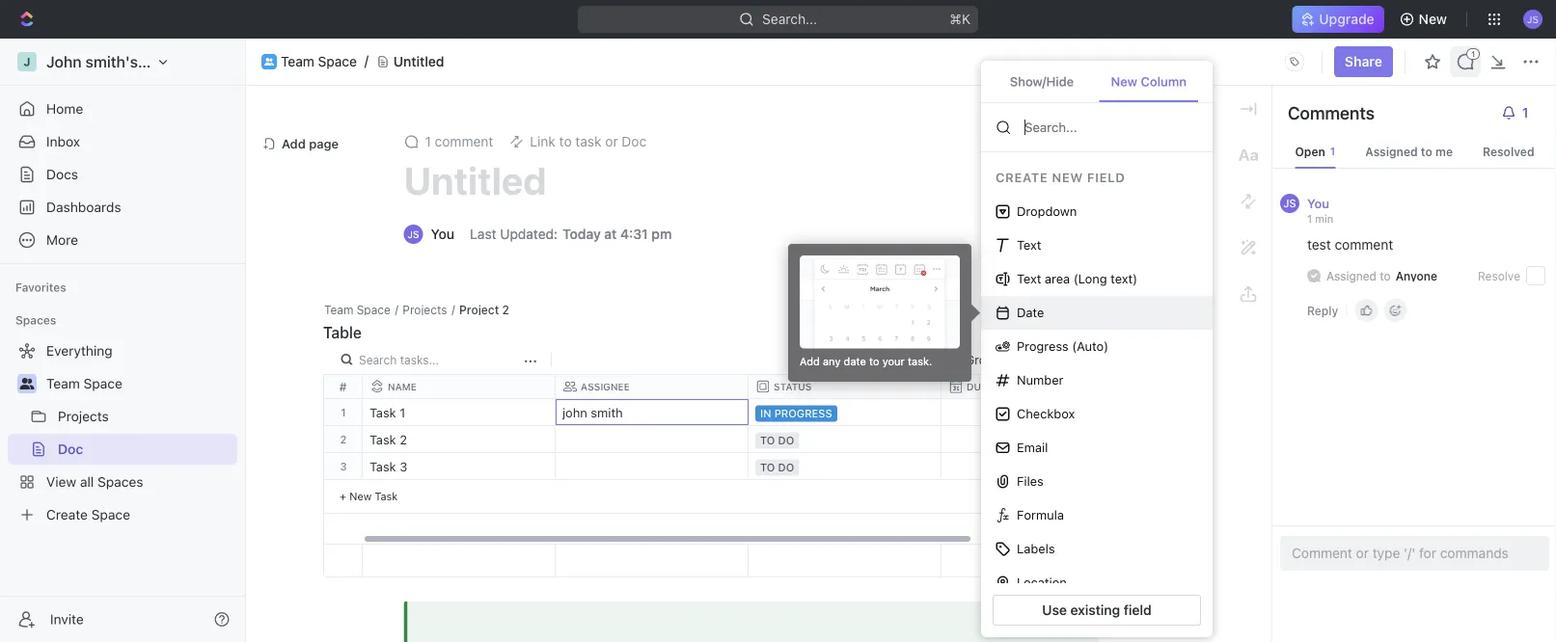 Task type: vqa. For each thing, say whether or not it's contained in the screenshot.
Assigned to me Assigned
yes



Task type: describe. For each thing, give the bounding box(es) containing it.
due date button
[[942, 381, 1135, 394]]

to do cell for task 2
[[749, 426, 942, 453]]

1 button
[[1494, 97, 1542, 128]]

search...
[[762, 11, 817, 27]]

date
[[1017, 306, 1044, 320]]

to for task
[[559, 134, 572, 150]]

user group image
[[20, 378, 34, 390]]

space right user group icon
[[318, 54, 357, 70]]

1 inside you 1 min
[[1307, 212, 1312, 225]]

#
[[339, 380, 347, 394]]

tasks...
[[400, 353, 439, 367]]

task for task 2
[[370, 433, 396, 447]]

team for user group image's team space link
[[46, 376, 80, 392]]

2 inside team space / projects / project 2 table
[[502, 303, 509, 316]]

in progress cell
[[749, 399, 942, 426]]

1 inside press space to select this row. row
[[400, 406, 405, 420]]

space down view all spaces link
[[91, 507, 130, 523]]

2 / from the left
[[452, 303, 455, 316]]

in
[[760, 408, 771, 420]]

2 for 1 2 3
[[340, 433, 347, 446]]

home
[[46, 101, 83, 117]]

text area (long text)
[[1017, 272, 1138, 286]]

assignee column header
[[556, 375, 753, 399]]

last
[[470, 226, 496, 242]]

filter
[[906, 353, 933, 367]]

to for me
[[1421, 145, 1433, 158]]

text for text area (long text)
[[1017, 272, 1042, 286]]

everything link
[[8, 336, 234, 367]]

me
[[1436, 145, 1453, 158]]

john smith's workspace, , element
[[17, 52, 37, 71]]

row group containing 1 2 3
[[324, 399, 363, 514]]

task 1
[[370, 406, 405, 420]]

create space
[[46, 507, 130, 523]]

task 3
[[370, 460, 407, 474]]

test comment
[[1307, 237, 1394, 253]]

0 vertical spatial untitled
[[394, 54, 444, 70]]

show/hide button
[[996, 63, 1088, 102]]

invite
[[50, 612, 84, 628]]

john
[[563, 406, 587, 420]]

resolved
[[1483, 145, 1535, 158]]

new task
[[349, 490, 398, 503]]

press space to select this row. row containing task 3
[[363, 454, 1328, 481]]

john
[[46, 53, 82, 71]]

docs link
[[8, 159, 237, 190]]

due date
[[967, 382, 1015, 393]]

upgrade
[[1319, 11, 1375, 27]]

(long
[[1074, 272, 1107, 286]]

name column header
[[363, 375, 560, 399]]

user group image
[[264, 58, 274, 65]]

2 for task 2
[[400, 433, 407, 447]]

in progress
[[760, 408, 832, 420]]

everything
[[46, 343, 113, 359]]

search tasks...
[[359, 353, 439, 367]]

press space to select this row. row containing task 2
[[363, 426, 1328, 454]]

link
[[530, 134, 556, 150]]

1 vertical spatial js
[[1284, 197, 1296, 210]]

progress
[[774, 408, 832, 420]]

cell for 1
[[942, 399, 1135, 426]]

j
[[24, 55, 31, 69]]

open
[[1295, 145, 1326, 158]]

email
[[1017, 441, 1048, 455]]

john smith cell
[[556, 399, 749, 426]]

task
[[575, 134, 602, 150]]

you for you
[[431, 226, 455, 242]]

today
[[563, 226, 601, 242]]

john smith's workspace
[[46, 53, 222, 71]]

view all spaces link
[[8, 467, 234, 498]]

spaces inside view all spaces link
[[98, 474, 143, 490]]

assignee button
[[556, 380, 749, 394]]

group
[[966, 353, 1000, 367]]

grid containing task 1
[[324, 375, 1328, 578]]

new column
[[1111, 74, 1187, 89]]

new for new column
[[1111, 74, 1138, 89]]

location
[[1017, 576, 1067, 590]]

show/hide
[[1010, 74, 1074, 89]]

or
[[605, 134, 618, 150]]

more button
[[8, 225, 237, 256]]

at
[[604, 226, 617, 242]]

files
[[1017, 474, 1044, 489]]

team for user group icon team space link
[[281, 54, 314, 70]]

updated:
[[500, 226, 558, 242]]

projects link
[[58, 401, 234, 432]]

area
[[1045, 272, 1070, 286]]

add page
[[282, 137, 339, 151]]

comment for 1 comment
[[435, 134, 493, 150]]

view all spaces
[[46, 474, 143, 490]]

1 vertical spatial untitled
[[404, 158, 547, 203]]

home link
[[8, 94, 237, 124]]

name
[[388, 381, 417, 392]]

share
[[1345, 54, 1383, 69]]

link to task or doc
[[530, 134, 647, 150]]

text)
[[1111, 272, 1138, 286]]

4:31
[[620, 226, 648, 242]]

project
[[459, 303, 499, 316]]

team space for user group image's team space link
[[46, 376, 122, 392]]

use
[[1042, 603, 1067, 619]]

doc inside dropdown button
[[622, 134, 647, 150]]

task 2
[[370, 433, 407, 447]]

docs
[[46, 166, 78, 182]]

john smith
[[563, 406, 623, 420]]

upgrade link
[[1292, 6, 1384, 33]]

space down everything link
[[84, 376, 122, 392]]

team space link for user group image
[[46, 369, 234, 399]]

status column header
[[749, 375, 946, 399]]

checkbox
[[1017, 407, 1075, 421]]

1 inside the open 1
[[1330, 145, 1336, 158]]

dropdown menu image
[[942, 545, 1134, 577]]

anyone button
[[1391, 269, 1438, 283]]



Task type: locate. For each thing, give the bounding box(es) containing it.
comments
[[1288, 102, 1375, 123]]

column
[[1141, 74, 1187, 89]]

1 vertical spatial team
[[324, 303, 353, 316]]

press space to select this row. row containing 2
[[324, 426, 363, 454]]

1 horizontal spatial js
[[1284, 197, 1296, 210]]

press space to select this row. row containing 3
[[324, 454, 363, 481]]

you 1 min
[[1307, 196, 1334, 225]]

projects up tasks...
[[403, 303, 447, 316]]

smith
[[591, 406, 623, 420]]

dropdown
[[1017, 204, 1077, 219]]

0 vertical spatial to do cell
[[749, 426, 942, 453]]

doc inside the sidebar navigation
[[58, 441, 83, 457]]

you for you 1 min
[[1307, 196, 1330, 210]]

0 vertical spatial doc
[[622, 134, 647, 150]]

link to task or doc button
[[501, 128, 654, 155]]

0 vertical spatial comment
[[435, 134, 493, 150]]

by:
[[1003, 353, 1020, 367]]

create space link
[[8, 500, 234, 531]]

press space to select this row. row
[[324, 399, 363, 426], [363, 399, 1328, 426], [324, 426, 363, 454], [363, 426, 1328, 454], [324, 454, 363, 481], [363, 454, 1328, 481], [363, 545, 1328, 578]]

team space right user group icon
[[281, 54, 357, 70]]

1 inside 1 2 3
[[341, 406, 346, 419]]

2 vertical spatial new
[[349, 490, 372, 503]]

untitled up 1 comment
[[394, 54, 444, 70]]

2 horizontal spatial 2
[[502, 303, 509, 316]]

comment for test comment
[[1335, 237, 1394, 253]]

assigned
[[1366, 145, 1418, 158], [1327, 269, 1377, 283]]

anyone
[[1396, 269, 1438, 283]]

favorites button
[[8, 276, 74, 299]]

0 vertical spatial js
[[1527, 13, 1539, 24]]

0 vertical spatial text
[[1017, 238, 1042, 253]]

space up table
[[357, 303, 391, 316]]

2 left task 2
[[340, 433, 347, 446]]

1 horizontal spatial /
[[452, 303, 455, 316]]

1 horizontal spatial team space link
[[281, 54, 357, 70]]

js left you 1 min
[[1284, 197, 1296, 210]]

to for anyone
[[1380, 269, 1391, 283]]

1 horizontal spatial doc
[[622, 134, 647, 150]]

text down dropdown
[[1017, 238, 1042, 253]]

2 to do from the top
[[760, 462, 794, 474]]

task
[[370, 406, 396, 420], [370, 433, 396, 447], [370, 460, 396, 474], [375, 490, 398, 503]]

1 horizontal spatial team
[[281, 54, 314, 70]]

sidebar navigation
[[0, 39, 250, 643]]

3 left task 3
[[340, 460, 347, 473]]

new down task 3
[[349, 490, 372, 503]]

0 vertical spatial team space link
[[281, 54, 357, 70]]

1 horizontal spatial projects
[[403, 303, 447, 316]]

team space link
[[281, 54, 357, 70], [46, 369, 234, 399]]

tree
[[8, 336, 237, 531]]

inbox link
[[8, 126, 237, 157]]

doc
[[622, 134, 647, 150], [58, 441, 83, 457]]

grid
[[324, 375, 1328, 578]]

group by: button
[[945, 348, 1058, 371]]

cell for 3
[[942, 454, 1135, 480]]

assigned down test comment
[[1327, 269, 1377, 283]]

new column button
[[1100, 63, 1198, 102]]

1 vertical spatial team space link
[[46, 369, 234, 399]]

1 horizontal spatial spaces
[[98, 474, 143, 490]]

2 horizontal spatial new
[[1419, 11, 1447, 27]]

0 vertical spatial you
[[1307, 196, 1330, 210]]

1 row group from the left
[[324, 399, 363, 514]]

status
[[774, 381, 812, 392]]

formula
[[1017, 508, 1064, 523]]

2 inside 1 2 3
[[340, 433, 347, 446]]

task down task 2
[[370, 460, 396, 474]]

comment up assigned to anyone on the top right of the page
[[1335, 237, 1394, 253]]

1 to do from the top
[[760, 435, 794, 447]]

team space link for user group icon
[[281, 54, 357, 70]]

search
[[359, 353, 397, 367]]

row group down status "dropdown button"
[[363, 399, 1328, 544]]

create
[[46, 507, 88, 523]]

1 vertical spatial spaces
[[98, 474, 143, 490]]

0 horizontal spatial js
[[408, 229, 419, 240]]

team up table
[[324, 303, 353, 316]]

favorites
[[15, 281, 66, 294]]

tree containing everything
[[8, 336, 237, 531]]

team space down everything
[[46, 376, 122, 392]]

1 / from the left
[[395, 303, 398, 316]]

assigned to anyone
[[1327, 269, 1438, 283]]

1 do from the top
[[778, 435, 794, 447]]

1 vertical spatial to do cell
[[749, 454, 942, 480]]

more
[[46, 232, 78, 248]]

use existing field
[[1042, 603, 1152, 619]]

projects
[[403, 303, 447, 316], [58, 409, 109, 425]]

row
[[363, 375, 1328, 399]]

assigned for assigned to anyone
[[1327, 269, 1377, 283]]

team inside team space / projects / project 2 table
[[324, 303, 353, 316]]

0 horizontal spatial new
[[349, 490, 372, 503]]

0 horizontal spatial team space
[[46, 376, 122, 392]]

2
[[502, 303, 509, 316], [400, 433, 407, 447], [340, 433, 347, 446]]

new for new
[[1419, 11, 1447, 27]]

open 1
[[1295, 145, 1336, 158]]

⌘k
[[950, 11, 971, 27]]

table
[[323, 324, 362, 342]]

assigned for assigned to me
[[1366, 145, 1418, 158]]

page
[[309, 137, 339, 151]]

0 vertical spatial new
[[1419, 11, 1447, 27]]

1 comment
[[425, 134, 493, 150]]

space
[[318, 54, 357, 70], [357, 303, 391, 316], [84, 376, 122, 392], [91, 507, 130, 523]]

0 horizontal spatial /
[[395, 303, 398, 316]]

1 horizontal spatial new
[[1111, 74, 1138, 89]]

1 vertical spatial text
[[1017, 272, 1042, 286]]

dashboards
[[46, 199, 121, 215]]

to inside dropdown button
[[559, 134, 572, 150]]

1 2 3
[[340, 406, 347, 473]]

0 horizontal spatial team space link
[[46, 369, 234, 399]]

text for text
[[1017, 238, 1042, 253]]

projects inside "link"
[[58, 409, 109, 425]]

team space link up projects "link"
[[46, 369, 234, 399]]

team space link right user group icon
[[281, 54, 357, 70]]

0 horizontal spatial comment
[[435, 134, 493, 150]]

resolve
[[1478, 269, 1521, 283]]

pm
[[652, 226, 672, 242]]

team right user group icon
[[281, 54, 314, 70]]

0 horizontal spatial 2
[[340, 433, 347, 446]]

spaces up create space link
[[98, 474, 143, 490]]

2 horizontal spatial team
[[324, 303, 353, 316]]

press space to select this row. row containing 1
[[324, 399, 363, 426]]

1 horizontal spatial 2
[[400, 433, 407, 447]]

0 horizontal spatial you
[[431, 226, 455, 242]]

to do cell
[[749, 426, 942, 453], [749, 454, 942, 480]]

0 vertical spatial do
[[778, 435, 794, 447]]

new for new task
[[349, 490, 372, 503]]

do for task 2
[[778, 435, 794, 447]]

press space to select this row. row containing task 1
[[363, 399, 1328, 426]]

1 text from the top
[[1017, 238, 1042, 253]]

assigned to me
[[1366, 145, 1453, 158]]

1 vertical spatial team space
[[46, 376, 122, 392]]

1 horizontal spatial team space
[[281, 54, 357, 70]]

/ left project
[[452, 303, 455, 316]]

task down task 3
[[375, 490, 398, 503]]

add
[[282, 137, 306, 151]]

2 right project
[[502, 303, 509, 316]]

you left last
[[431, 226, 455, 242]]

3 down task 2
[[400, 460, 407, 474]]

1 vertical spatial you
[[431, 226, 455, 242]]

2 text from the top
[[1017, 272, 1042, 286]]

2 vertical spatial team
[[46, 376, 80, 392]]

workspace
[[142, 53, 222, 71]]

name button
[[363, 380, 556, 394]]

js button
[[1518, 4, 1549, 35]]

to do cell for task 3
[[749, 454, 942, 480]]

space inside team space / projects / project 2 table
[[357, 303, 391, 316]]

js
[[1527, 13, 1539, 24], [1284, 197, 1296, 210], [408, 229, 419, 240]]

smith's
[[85, 53, 138, 71]]

1 horizontal spatial 3
[[400, 460, 407, 474]]

2 vertical spatial js
[[408, 229, 419, 240]]

labels
[[1017, 542, 1055, 556]]

spaces down favorites
[[15, 314, 56, 327]]

0 horizontal spatial team
[[46, 376, 80, 392]]

Search field
[[1023, 119, 1197, 136]]

0 horizontal spatial spaces
[[15, 314, 56, 327]]

0 vertical spatial team space
[[281, 54, 357, 70]]

reply
[[1307, 304, 1339, 317]]

tab list containing show/hide
[[981, 61, 1213, 103]]

cell
[[942, 399, 1135, 426], [556, 426, 749, 453], [942, 426, 1135, 453], [556, 454, 749, 480], [942, 454, 1135, 480]]

(auto)
[[1072, 339, 1109, 354]]

team space inside the sidebar navigation
[[46, 376, 122, 392]]

comment
[[435, 134, 493, 150], [1335, 237, 1394, 253]]

0 vertical spatial projects
[[403, 303, 447, 316]]

new button
[[1392, 4, 1459, 35]]

/
[[395, 303, 398, 316], [452, 303, 455, 316]]

cell for 2
[[942, 426, 1135, 453]]

comment left link
[[435, 134, 493, 150]]

0 horizontal spatial projects
[[58, 409, 109, 425]]

row containing name
[[363, 375, 1328, 399]]

status button
[[749, 380, 942, 394]]

2 horizontal spatial js
[[1527, 13, 1539, 24]]

1 vertical spatial assigned
[[1327, 269, 1377, 283]]

team inside the sidebar navigation
[[46, 376, 80, 392]]

assignee
[[581, 381, 630, 392]]

date
[[990, 382, 1015, 393]]

row group containing task 1
[[363, 399, 1328, 544]]

1 horizontal spatial you
[[1307, 196, 1330, 210]]

1 horizontal spatial comment
[[1335, 237, 1394, 253]]

1 vertical spatial do
[[778, 462, 794, 474]]

0 vertical spatial spaces
[[15, 314, 56, 327]]

assigned left me
[[1366, 145, 1418, 158]]

task up task 2
[[370, 406, 396, 420]]

js up 1 dropdown button
[[1527, 13, 1539, 24]]

projects up all
[[58, 409, 109, 425]]

2 to do cell from the top
[[749, 454, 942, 480]]

2 inside press space to select this row. row
[[400, 433, 407, 447]]

1 to do cell from the top
[[749, 426, 942, 453]]

row group left task 3
[[324, 399, 363, 514]]

task for task 3
[[370, 460, 396, 474]]

to do
[[760, 435, 794, 447], [760, 462, 794, 474]]

doc right or
[[622, 134, 647, 150]]

task down task 1
[[370, 433, 396, 447]]

untitled down 1 comment
[[404, 158, 547, 203]]

1 vertical spatial to do
[[760, 462, 794, 474]]

tree inside the sidebar navigation
[[8, 336, 237, 531]]

test
[[1307, 237, 1331, 253]]

3 inside press space to select this row. row
[[400, 460, 407, 474]]

doc up view at the bottom left of the page
[[58, 441, 83, 457]]

to
[[559, 134, 572, 150], [1421, 145, 1433, 158], [1380, 269, 1391, 283], [760, 435, 775, 447], [760, 462, 775, 474]]

doc link
[[58, 434, 234, 465]]

0 vertical spatial assigned
[[1366, 145, 1418, 158]]

you inside you 1 min
[[1307, 196, 1330, 210]]

0 horizontal spatial doc
[[58, 441, 83, 457]]

2 do from the top
[[778, 462, 794, 474]]

1 inside dropdown button
[[1522, 105, 1529, 121]]

js left last
[[408, 229, 419, 240]]

3
[[400, 460, 407, 474], [340, 460, 347, 473]]

0 horizontal spatial 3
[[340, 460, 347, 473]]

team space for user group icon team space link
[[281, 54, 357, 70]]

min
[[1315, 212, 1334, 225]]

task for task 1
[[370, 406, 396, 420]]

1 vertical spatial projects
[[58, 409, 109, 425]]

1 vertical spatial doc
[[58, 441, 83, 457]]

2 row group from the left
[[363, 399, 1328, 544]]

row group
[[324, 399, 363, 514], [363, 399, 1328, 544]]

you up min on the top of the page
[[1307, 196, 1330, 210]]

projects inside team space / projects / project 2 table
[[403, 303, 447, 316]]

Search tasks... text field
[[359, 346, 519, 373]]

dashboards link
[[8, 192, 237, 223]]

js inside dropdown button
[[1527, 13, 1539, 24]]

/ up search tasks...
[[395, 303, 398, 316]]

last updated: today at 4:31 pm
[[470, 226, 672, 242]]

new left column at the right top
[[1111, 74, 1138, 89]]

0 vertical spatial to do
[[760, 435, 794, 447]]

field
[[1124, 603, 1152, 619]]

to do for task 2
[[760, 435, 794, 447]]

do for task 3
[[778, 462, 794, 474]]

2 up task 3
[[400, 433, 407, 447]]

you
[[1307, 196, 1330, 210], [431, 226, 455, 242]]

new right upgrade
[[1419, 11, 1447, 27]]

filter button
[[883, 348, 941, 371]]

to do for task 3
[[760, 462, 794, 474]]

view
[[46, 474, 76, 490]]

0 vertical spatial team
[[281, 54, 314, 70]]

new
[[1419, 11, 1447, 27], [1111, 74, 1138, 89], [349, 490, 372, 503]]

tab list
[[981, 61, 1213, 103]]

1 vertical spatial new
[[1111, 74, 1138, 89]]

dropdown menu image
[[1279, 46, 1310, 77]]

team right user group image
[[46, 376, 80, 392]]

1 vertical spatial comment
[[1335, 237, 1394, 253]]

existing
[[1071, 603, 1120, 619]]

text left area
[[1017, 272, 1042, 286]]



